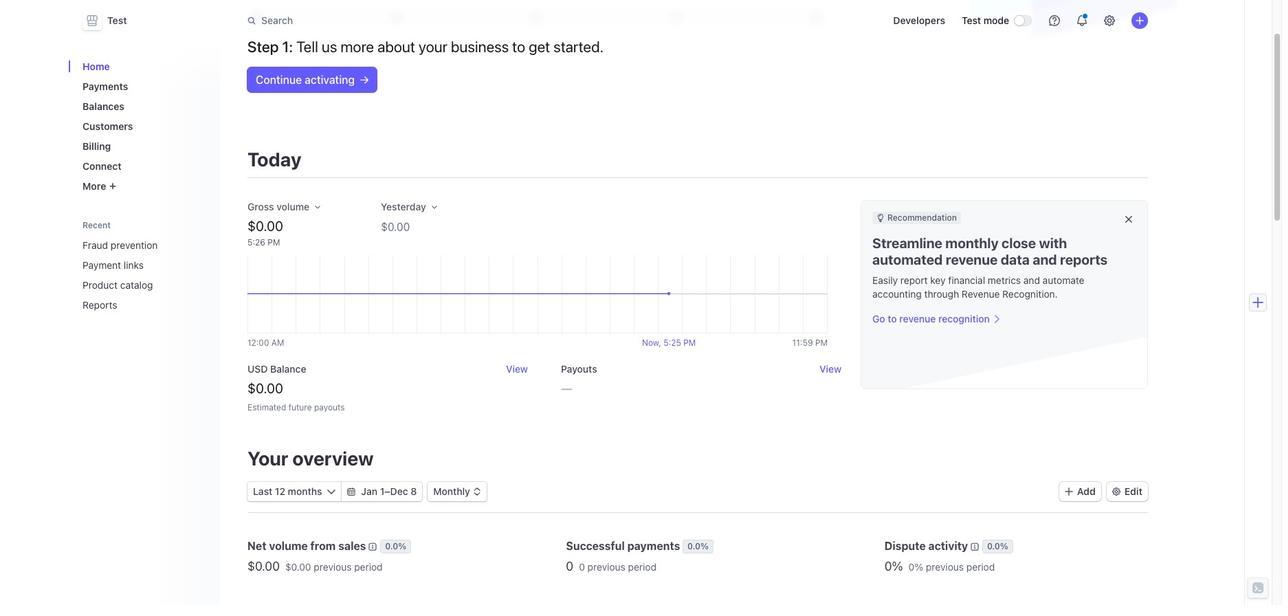 Task type: describe. For each thing, give the bounding box(es) containing it.
step 1: tell us more about your business to get started.
[[248, 38, 604, 56]]

core navigation links element
[[77, 55, 209, 197]]

toolbar containing add
[[1060, 482, 1149, 501]]

volume for net
[[269, 540, 308, 552]]

close
[[1002, 235, 1037, 251]]

to inside button
[[888, 313, 897, 325]]

activity
[[929, 540, 969, 552]]

test for test mode
[[962, 14, 982, 26]]

continue activating link
[[248, 67, 377, 92]]

about
[[378, 38, 415, 56]]

pm for $0.00
[[268, 237, 280, 248]]

2 link
[[388, 8, 405, 26]]

accounting
[[873, 288, 922, 300]]

developers
[[894, 14, 946, 26]]

pin to navigation image for payment links
[[197, 260, 208, 271]]

payments
[[628, 540, 680, 552]]

payment links link
[[77, 254, 190, 277]]

5:25
[[664, 338, 682, 348]]

developers link
[[888, 10, 951, 32]]

close insight module image
[[1125, 215, 1134, 223]]

payments
[[83, 80, 128, 92]]

mode
[[984, 14, 1010, 26]]

monthly
[[946, 235, 999, 251]]

payouts
[[561, 363, 597, 375]]

home
[[83, 61, 110, 72]]

volume for gross
[[277, 201, 310, 213]]

notifications image
[[1077, 15, 1088, 26]]

automated
[[873, 252, 943, 268]]

pin to navigation image for product catalog
[[197, 280, 208, 291]]

period for $0.00
[[354, 561, 383, 573]]

3 link
[[528, 8, 545, 26]]

prevention
[[111, 239, 158, 251]]

4 link
[[668, 8, 685, 26]]

gross volume
[[248, 201, 310, 213]]

period for 0
[[628, 561, 657, 573]]

yesterday button
[[381, 200, 437, 214]]

$0.00 for $0.00
[[381, 221, 410, 233]]

test button
[[83, 11, 141, 30]]

test mode
[[962, 14, 1010, 26]]

$0.00 $0.00 previous period
[[248, 559, 383, 574]]

reports link
[[77, 294, 190, 316]]

0 0 previous period
[[566, 559, 657, 574]]

4
[[673, 11, 680, 23]]

Search search field
[[239, 8, 627, 33]]

5
[[814, 11, 819, 23]]

revenue inside button
[[900, 313, 936, 325]]

future
[[289, 402, 312, 413]]

view link for $0.00
[[506, 362, 528, 376]]

streamline monthly close with automated revenue data and reports section
[[861, 200, 1149, 449]]

period for 0%
[[967, 561, 995, 573]]

balances link
[[77, 95, 209, 118]]

tell
[[297, 38, 318, 56]]

balance
[[270, 363, 306, 375]]

$0.00 for $0.00 estimated future payouts
[[248, 380, 283, 396]]

streamline
[[873, 235, 943, 251]]

fraud
[[83, 239, 108, 251]]

0.0% for 0%
[[988, 541, 1009, 552]]

settings image
[[1105, 15, 1116, 26]]

11:59 pm
[[793, 338, 828, 348]]

successful payments
[[566, 540, 680, 552]]

balances
[[83, 100, 124, 112]]

go
[[873, 313, 886, 325]]

0 horizontal spatial to
[[513, 38, 526, 56]]

more button
[[77, 175, 209, 197]]

your overview
[[248, 447, 374, 470]]

svg image for continue activating
[[361, 76, 369, 84]]

dec
[[390, 486, 408, 497]]

payouts
[[314, 402, 345, 413]]

home link
[[77, 55, 209, 78]]

product catalog
[[83, 279, 153, 291]]

0 horizontal spatial 0%
[[885, 559, 904, 574]]

0 inside 0 0 previous period
[[579, 561, 585, 573]]

step
[[248, 38, 279, 56]]

connect link
[[77, 155, 209, 177]]

previous for $0.00
[[314, 561, 352, 573]]

svg image for last 12 months
[[328, 488, 336, 496]]

view link for —
[[820, 362, 842, 376]]

payments link
[[77, 75, 209, 98]]

billing link
[[77, 135, 209, 158]]

business
[[451, 38, 509, 56]]

previous for 0
[[588, 561, 626, 573]]

payment
[[83, 259, 121, 271]]

gross volume button
[[248, 200, 321, 214]]

more
[[341, 38, 374, 56]]

—
[[561, 380, 573, 396]]

Search text field
[[239, 8, 627, 33]]

recent
[[83, 220, 111, 230]]

$0.00 estimated future payouts
[[248, 380, 345, 413]]

view for —
[[820, 363, 842, 375]]

recognition.
[[1003, 288, 1058, 300]]

recognition
[[939, 313, 990, 325]]

net volume from sales
[[248, 540, 366, 552]]

0 horizontal spatial 0
[[566, 559, 574, 574]]

yesterday
[[381, 201, 426, 213]]

key
[[931, 274, 946, 286]]

test for test
[[107, 14, 127, 26]]

months
[[288, 486, 322, 497]]



Task type: vqa. For each thing, say whether or not it's contained in the screenshot.
0
yes



Task type: locate. For each thing, give the bounding box(es) containing it.
toolbar
[[1060, 482, 1149, 501]]

pin to navigation image
[[197, 240, 208, 251], [197, 300, 208, 311]]

estimated
[[248, 402, 286, 413]]

12
[[275, 486, 285, 497]]

pin to navigation image for reports
[[197, 300, 208, 311]]

previous inside the $0.00 $0.00 previous period
[[314, 561, 352, 573]]

edit
[[1125, 486, 1143, 497]]

today
[[248, 148, 302, 171]]

pm right 11:59
[[816, 338, 828, 348]]

–
[[385, 486, 390, 497]]

view link
[[506, 362, 528, 376], [820, 362, 842, 376]]

dispute activity
[[885, 540, 969, 552]]

1 horizontal spatial period
[[628, 561, 657, 573]]

0 vertical spatial to
[[513, 38, 526, 56]]

and
[[1033, 252, 1058, 268], [1024, 274, 1041, 286]]

streamline monthly close with automated revenue data and reports easily report key financial metrics and automate accounting through revenue recognition.
[[873, 235, 1108, 300]]

last
[[253, 486, 273, 497]]

to right go
[[888, 313, 897, 325]]

1 link
[[248, 8, 266, 26]]

0.0% right payments
[[688, 541, 709, 552]]

data
[[1001, 252, 1030, 268]]

view down 11:59 pm
[[820, 363, 842, 375]]

view link down 11:59 pm
[[820, 362, 842, 376]]

$0.00 inside $0.00 estimated future payouts
[[248, 380, 283, 396]]

1 horizontal spatial to
[[888, 313, 897, 325]]

billing
[[83, 140, 111, 152]]

with
[[1040, 235, 1068, 251]]

recent element
[[69, 234, 220, 316]]

$0.00 down net volume from sales
[[285, 561, 311, 573]]

1 horizontal spatial 0%
[[909, 561, 924, 573]]

5:26
[[248, 237, 265, 248]]

previous inside 0 0 previous period
[[588, 561, 626, 573]]

reports
[[83, 299, 117, 311]]

through
[[925, 288, 960, 300]]

net
[[248, 540, 267, 552]]

1 vertical spatial and
[[1024, 274, 1041, 286]]

recent navigation links element
[[69, 214, 220, 316]]

your
[[419, 38, 448, 56]]

overview
[[293, 447, 374, 470]]

1 vertical spatial 1
[[380, 486, 385, 497]]

2 view link from the left
[[820, 362, 842, 376]]

1 view link from the left
[[506, 362, 528, 376]]

1 test from the left
[[107, 14, 127, 26]]

12:00
[[248, 338, 269, 348]]

2 0.0% from the left
[[688, 541, 709, 552]]

$0.00 inside the $0.00 $0.00 previous period
[[285, 561, 311, 573]]

and up recognition.
[[1024, 274, 1041, 286]]

1 horizontal spatial pm
[[684, 338, 696, 348]]

3
[[534, 11, 539, 23]]

1 horizontal spatial svg image
[[348, 488, 356, 496]]

revenue
[[962, 288, 1000, 300]]

previous down the activity
[[926, 561, 964, 573]]

1 vertical spatial volume
[[269, 540, 308, 552]]

1 horizontal spatial 1
[[380, 486, 385, 497]]

0% down dispute
[[885, 559, 904, 574]]

previous inside 0% 0% previous period
[[926, 561, 964, 573]]

0 vertical spatial volume
[[277, 201, 310, 213]]

1 view from the left
[[506, 363, 528, 375]]

2 view from the left
[[820, 363, 842, 375]]

1 period from the left
[[354, 561, 383, 573]]

1
[[254, 11, 259, 23], [380, 486, 385, 497]]

started.
[[554, 38, 604, 56]]

$0.00 up estimated on the left of page
[[248, 380, 283, 396]]

1 horizontal spatial 0.0%
[[688, 541, 709, 552]]

1 right jan
[[380, 486, 385, 497]]

catalog
[[120, 279, 153, 291]]

info image
[[369, 543, 377, 551]]

usd balance
[[248, 363, 306, 375]]

your
[[248, 447, 289, 470]]

pm right 5:26
[[268, 237, 280, 248]]

pm right 5:25
[[684, 338, 696, 348]]

period inside the $0.00 $0.00 previous period
[[354, 561, 383, 573]]

12:00 am
[[248, 338, 284, 348]]

2
[[394, 11, 399, 23]]

previous down "successful"
[[588, 561, 626, 573]]

continue
[[256, 74, 302, 86]]

1 0.0% from the left
[[385, 541, 407, 552]]

0 horizontal spatial view
[[506, 363, 528, 375]]

now,
[[642, 338, 662, 348]]

period inside 0 0 previous period
[[628, 561, 657, 573]]

test inside "button"
[[107, 14, 127, 26]]

last 12 months
[[253, 486, 322, 497]]

revenue down monthly on the right top of page
[[946, 252, 998, 268]]

1 vertical spatial revenue
[[900, 313, 936, 325]]

reports
[[1061, 252, 1108, 268]]

pin to navigation image
[[197, 260, 208, 271], [197, 280, 208, 291]]

0% down dispute activity
[[909, 561, 924, 573]]

period down info icon on the left bottom of page
[[354, 561, 383, 573]]

view for $0.00
[[506, 363, 528, 375]]

payment links
[[83, 259, 144, 271]]

svg image right months
[[328, 488, 336, 496]]

period inside 0% 0% previous period
[[967, 561, 995, 573]]

0 horizontal spatial view link
[[506, 362, 528, 376]]

links
[[124, 259, 144, 271]]

fraud prevention link
[[77, 234, 190, 257]]

0 vertical spatial pin to navigation image
[[197, 260, 208, 271]]

3 0.0% from the left
[[988, 541, 1009, 552]]

svg image
[[361, 76, 369, 84], [328, 488, 336, 496], [348, 488, 356, 496]]

2 previous from the left
[[588, 561, 626, 573]]

automate
[[1043, 274, 1085, 286]]

8
[[411, 486, 417, 497]]

fraud prevention
[[83, 239, 158, 251]]

0.0% right info icon on the left bottom of page
[[385, 541, 407, 552]]

us
[[322, 38, 337, 56]]

0.0% for $0.00
[[385, 541, 407, 552]]

0 vertical spatial revenue
[[946, 252, 998, 268]]

0 vertical spatial pin to navigation image
[[197, 240, 208, 251]]

1 previous from the left
[[314, 561, 352, 573]]

$0.00 5:26 pm
[[248, 218, 283, 248]]

revenue inside streamline monthly close with automated revenue data and reports easily report key financial metrics and automate accounting through revenue recognition.
[[946, 252, 998, 268]]

to left get
[[513, 38, 526, 56]]

0.0%
[[385, 541, 407, 552], [688, 541, 709, 552], [988, 541, 1009, 552]]

0 vertical spatial and
[[1033, 252, 1058, 268]]

1 horizontal spatial view link
[[820, 362, 842, 376]]

usd
[[248, 363, 268, 375]]

0% 0% previous period
[[885, 559, 995, 574]]

search
[[261, 14, 293, 26]]

svg image down 'more'
[[361, 76, 369, 84]]

test left mode
[[962, 14, 982, 26]]

2 horizontal spatial period
[[967, 561, 995, 573]]

more
[[83, 180, 106, 192]]

0 horizontal spatial 1
[[254, 11, 259, 23]]

11:59
[[793, 338, 813, 348]]

pin to navigation image for fraud prevention
[[197, 240, 208, 251]]

0 horizontal spatial period
[[354, 561, 383, 573]]

$0.00 for $0.00 5:26 pm
[[248, 218, 283, 234]]

edit button
[[1107, 482, 1149, 501]]

customers link
[[77, 115, 209, 138]]

pm
[[268, 237, 280, 248], [684, 338, 696, 348], [816, 338, 828, 348]]

1 horizontal spatial 0
[[579, 561, 585, 573]]

1 vertical spatial pin to navigation image
[[197, 280, 208, 291]]

revenue down accounting
[[900, 313, 936, 325]]

2 horizontal spatial svg image
[[361, 76, 369, 84]]

3 period from the left
[[967, 561, 995, 573]]

svg image left jan
[[348, 488, 356, 496]]

0 horizontal spatial pm
[[268, 237, 280, 248]]

test up "home"
[[107, 14, 127, 26]]

jan
[[361, 486, 378, 497]]

0 horizontal spatial previous
[[314, 561, 352, 573]]

volume right net
[[269, 540, 308, 552]]

2 horizontal spatial previous
[[926, 561, 964, 573]]

volume inside gross volume "popup button"
[[277, 201, 310, 213]]

0% inside 0% 0% previous period
[[909, 561, 924, 573]]

view left the payouts
[[506, 363, 528, 375]]

from
[[311, 540, 336, 552]]

0.0% right info image
[[988, 541, 1009, 552]]

continue activating
[[256, 74, 355, 86]]

and down with
[[1033, 252, 1058, 268]]

period down payments
[[628, 561, 657, 573]]

1 vertical spatial pin to navigation image
[[197, 300, 208, 311]]

gross
[[248, 201, 274, 213]]

volume right 'gross'
[[277, 201, 310, 213]]

previous
[[314, 561, 352, 573], [588, 561, 626, 573], [926, 561, 964, 573]]

clear history image
[[197, 221, 205, 229]]

1 horizontal spatial view
[[820, 363, 842, 375]]

3 previous from the left
[[926, 561, 964, 573]]

report
[[901, 274, 928, 286]]

previous down "from"
[[314, 561, 352, 573]]

svg image inside last 12 months popup button
[[328, 488, 336, 496]]

period down info image
[[967, 561, 995, 573]]

$0.00 down net
[[248, 559, 280, 574]]

0 horizontal spatial revenue
[[900, 313, 936, 325]]

0 horizontal spatial svg image
[[328, 488, 336, 496]]

view
[[506, 363, 528, 375], [820, 363, 842, 375]]

view link left the payouts
[[506, 362, 528, 376]]

2 period from the left
[[628, 561, 657, 573]]

1 vertical spatial to
[[888, 313, 897, 325]]

svg image inside "continue activating" link
[[361, 76, 369, 84]]

easily
[[873, 274, 898, 286]]

product
[[83, 279, 118, 291]]

help image
[[1050, 15, 1061, 26]]

1 horizontal spatial test
[[962, 14, 982, 26]]

pm inside $0.00 5:26 pm
[[268, 237, 280, 248]]

1 pin to navigation image from the top
[[197, 240, 208, 251]]

sales
[[339, 540, 366, 552]]

1 left search
[[254, 11, 259, 23]]

previous for 0%
[[926, 561, 964, 573]]

$0.00
[[248, 218, 283, 234], [381, 221, 410, 233], [248, 380, 283, 396], [248, 559, 280, 574], [285, 561, 311, 573]]

2 pin to navigation image from the top
[[197, 300, 208, 311]]

$0.00 for $0.00 $0.00 previous period
[[248, 559, 280, 574]]

1 horizontal spatial previous
[[588, 561, 626, 573]]

pm for now,
[[684, 338, 696, 348]]

1:
[[282, 38, 293, 56]]

product catalog link
[[77, 274, 190, 296]]

now, 5:25 pm
[[642, 338, 696, 348]]

figure
[[248, 255, 828, 334], [248, 255, 828, 334]]

0 horizontal spatial test
[[107, 14, 127, 26]]

2 horizontal spatial 0.0%
[[988, 541, 1009, 552]]

2 horizontal spatial pm
[[816, 338, 828, 348]]

0 vertical spatial 1
[[254, 11, 259, 23]]

2 test from the left
[[962, 14, 982, 26]]

1 pin to navigation image from the top
[[197, 260, 208, 271]]

dispute
[[885, 540, 926, 552]]

jan 1 – dec 8
[[361, 486, 417, 497]]

1 horizontal spatial revenue
[[946, 252, 998, 268]]

$0.00 up 5:26
[[248, 218, 283, 234]]

connect
[[83, 160, 122, 172]]

info image
[[971, 543, 979, 551]]

go to revenue recognition
[[873, 313, 990, 325]]

metrics
[[988, 274, 1022, 286]]

$0.00 down the yesterday
[[381, 221, 410, 233]]

volume
[[277, 201, 310, 213], [269, 540, 308, 552]]

2 pin to navigation image from the top
[[197, 280, 208, 291]]

0 horizontal spatial 0.0%
[[385, 541, 407, 552]]



